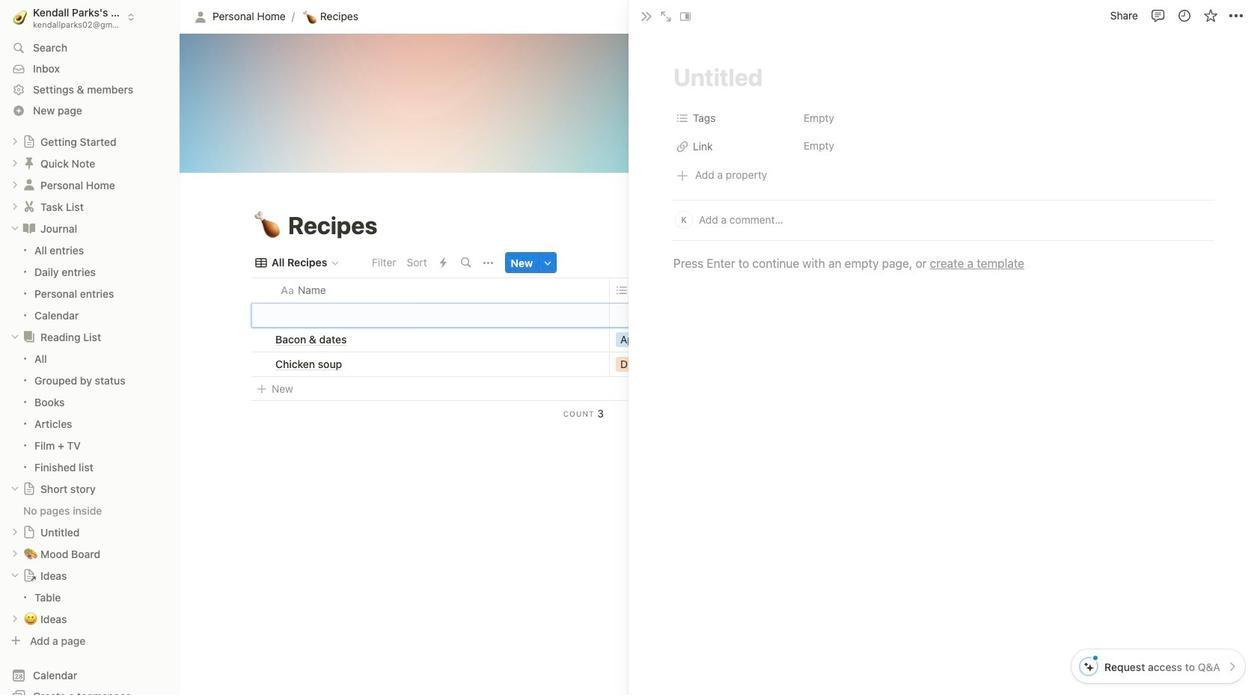 Task type: describe. For each thing, give the bounding box(es) containing it.
page properties table
[[672, 106, 1214, 163]]

2 close image from the top
[[10, 332, 19, 341]]

🎨 image
[[24, 545, 37, 562]]

3 open image from the top
[[10, 202, 19, 211]]

favorite image
[[1203, 8, 1218, 23]]

3 close image from the top
[[10, 484, 19, 493]]

1 open image from the top
[[10, 181, 19, 190]]

2 group from the top
[[0, 348, 180, 478]]

favorite image
[[1205, 9, 1220, 24]]

1 close image from the top
[[10, 224, 19, 233]]

comments image
[[1151, 8, 1166, 23]]

5 open image from the top
[[10, 615, 19, 624]]

🍗 image
[[254, 208, 281, 243]]

2 row from the top
[[672, 134, 1214, 163]]

2 open image from the top
[[10, 528, 19, 537]]

1 open image from the top
[[10, 137, 19, 146]]



Task type: vqa. For each thing, say whether or not it's contained in the screenshot.
Comments image
yes



Task type: locate. For each thing, give the bounding box(es) containing it.
change page icon image
[[22, 135, 36, 148], [22, 156, 37, 171], [22, 178, 37, 193], [22, 199, 37, 214], [22, 221, 37, 236], [22, 329, 37, 344], [22, 482, 36, 496], [22, 526, 36, 539], [22, 569, 36, 582]]

4 close image from the top
[[10, 571, 19, 580]]

0 vertical spatial group
[[0, 239, 180, 326]]

0 vertical spatial open image
[[10, 181, 19, 190]]

1 vertical spatial open image
[[10, 528, 19, 537]]

close image
[[10, 224, 19, 233], [10, 332, 19, 341], [10, 484, 19, 493], [10, 571, 19, 580]]

4 open image from the top
[[10, 550, 19, 559]]

group
[[0, 239, 180, 326], [0, 348, 180, 478]]

1 row from the top
[[672, 106, 1214, 134]]

🍗 image
[[303, 8, 317, 25]]

😀 image
[[24, 610, 37, 627]]

create and view automations image
[[440, 258, 447, 268]]

2 open image from the top
[[10, 159, 19, 168]]

1 group from the top
[[0, 239, 180, 326]]

open image
[[10, 137, 19, 146], [10, 159, 19, 168], [10, 202, 19, 211], [10, 550, 19, 559], [10, 615, 19, 624]]

None checkbox
[[257, 310, 267, 320], [257, 334, 267, 345], [257, 310, 267, 320], [257, 334, 267, 345]]

close image
[[641, 10, 653, 22]]

row
[[672, 106, 1214, 134], [672, 134, 1214, 163]]

open image
[[10, 181, 19, 190], [10, 528, 19, 537]]

updates image
[[1177, 8, 1192, 23], [1178, 9, 1193, 24]]

🥑 image
[[13, 8, 27, 26]]

1 vertical spatial group
[[0, 348, 180, 478]]

open in full page image
[[660, 10, 672, 22]]



